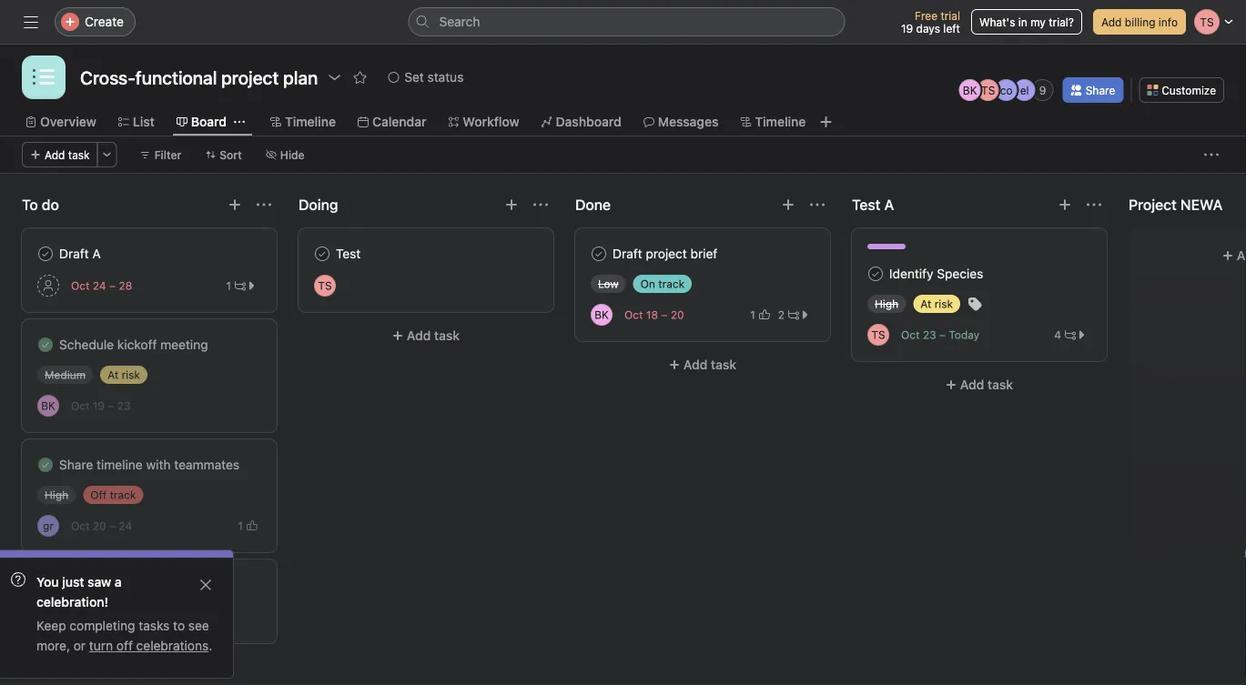 Task type: describe. For each thing, give the bounding box(es) containing it.
just
[[62, 575, 84, 590]]

completed image for share timeline with teammates
[[35, 454, 56, 476]]

bk for schedule kickoff meeting
[[41, 400, 55, 413]]

set status button
[[380, 65, 472, 90]]

oct 24 – 28
[[71, 280, 132, 292]]

list image
[[33, 66, 55, 88]]

at for medium
[[108, 369, 119, 382]]

add billing info
[[1102, 15, 1178, 28]]

hide
[[280, 148, 305, 161]]

see
[[188, 619, 209, 634]]

what's
[[980, 15, 1016, 28]]

4 button
[[1050, 326, 1092, 344]]

9
[[1040, 84, 1047, 97]]

test a
[[852, 196, 895, 214]]

share timeline with teammates
[[59, 458, 240, 473]]

schedule kickoff meeting
[[59, 337, 208, 352]]

project
[[646, 246, 687, 261]]

– for schedule kickoff meeting
[[108, 400, 114, 413]]

2 button
[[774, 306, 815, 324]]

– left today
[[940, 329, 946, 341]]

completed image for draft a
[[35, 243, 56, 265]]

turn off celebrations .
[[89, 639, 212, 654]]

add for doing
[[407, 328, 431, 343]]

completing
[[70, 619, 135, 634]]

or
[[74, 639, 86, 654]]

2 horizontal spatial ts
[[982, 84, 996, 97]]

expand sidebar image
[[24, 15, 38, 29]]

1 horizontal spatial 20
[[671, 309, 684, 321]]

draft for to do
[[59, 246, 89, 261]]

at risk for medium
[[108, 369, 140, 382]]

– for draft project brief
[[662, 309, 668, 321]]

identify
[[890, 266, 934, 281]]

oct for draft project brief
[[625, 309, 643, 321]]

completed checkbox for draft a
[[35, 243, 56, 265]]

completed checkbox for project phase 1
[[35, 575, 56, 596]]

days
[[917, 22, 941, 35]]

oct 23 – today
[[902, 329, 980, 341]]

add inside button
[[1102, 15, 1122, 28]]

28
[[119, 280, 132, 292]]

track for project
[[659, 278, 685, 290]]

celebration!
[[36, 595, 108, 610]]

billing
[[1125, 15, 1156, 28]]

draft for done
[[613, 246, 643, 261]]

saw
[[88, 575, 111, 590]]

high for at risk
[[875, 298, 899, 311]]

project phase 1
[[59, 578, 149, 593]]

oct left today
[[902, 329, 920, 341]]

brief
[[691, 246, 718, 261]]

co
[[1001, 84, 1013, 97]]

more section actions image for to do
[[257, 198, 271, 212]]

completed checkbox for test
[[311, 243, 333, 265]]

a
[[92, 246, 101, 261]]

share for share
[[1086, 84, 1116, 97]]

customize button
[[1139, 77, 1225, 103]]

board
[[191, 114, 227, 129]]

messages link
[[644, 112, 719, 132]]

species
[[937, 266, 984, 281]]

meeting
[[160, 337, 208, 352]]

completed image for schedule kickoff meeting
[[35, 334, 56, 356]]

share for share timeline with teammates
[[59, 458, 93, 473]]

completed image for project phase 1
[[35, 575, 56, 596]]

bk for draft project brief
[[595, 309, 609, 321]]

add task image
[[504, 198, 519, 212]]

on
[[641, 278, 656, 290]]

completed checkbox for draft
[[588, 243, 610, 265]]

calendar
[[372, 114, 427, 129]]

left
[[944, 22, 961, 35]]

bk button for draft project brief
[[591, 304, 613, 326]]

add to starred image
[[353, 70, 367, 85]]

risk for medium
[[122, 369, 140, 382]]

create
[[85, 14, 124, 29]]

el
[[1021, 84, 1030, 97]]

at for high
[[921, 298, 932, 311]]

project plan
[[221, 66, 318, 88]]

19 inside free trial 19 days left
[[902, 22, 914, 35]]

what's in my trial? button
[[972, 9, 1083, 35]]

completed checkbox for share timeline with teammates
[[35, 454, 56, 476]]

2 vertical spatial ts
[[872, 329, 886, 341]]

customize
[[1162, 84, 1217, 97]]

to do
[[22, 196, 59, 214]]

add billing info button
[[1094, 9, 1187, 35]]

add task button for doing
[[299, 320, 554, 352]]

gr
[[43, 520, 54, 533]]

sort button
[[197, 142, 250, 168]]

hide button
[[258, 142, 313, 168]]

0 horizontal spatial 23
[[117, 400, 131, 413]]

trial?
[[1049, 15, 1075, 28]]

free
[[915, 9, 938, 22]]

share button
[[1063, 77, 1124, 103]]

1 horizontal spatial ts button
[[868, 324, 890, 346]]

add task image for test a
[[1058, 198, 1073, 212]]

search button
[[408, 7, 846, 36]]

tab actions image
[[234, 117, 245, 127]]

timeline for second timeline link from the right
[[285, 114, 336, 129]]

18
[[646, 309, 658, 321]]

dashboard
[[556, 114, 622, 129]]

high for off track
[[45, 489, 69, 502]]

doing
[[299, 196, 338, 214]]

at risk for high
[[921, 298, 953, 311]]

1 timeline link from the left
[[270, 112, 336, 132]]

list link
[[118, 112, 155, 132]]

oct 18 – 20
[[625, 309, 684, 321]]

task for done
[[711, 357, 737, 372]]

more,
[[36, 639, 70, 654]]

test
[[336, 246, 361, 261]]

add task image for done
[[781, 198, 796, 212]]

add task button for test a
[[852, 369, 1107, 402]]

on track
[[641, 278, 685, 290]]

keep completing tasks to see more, or
[[36, 619, 209, 654]]

in
[[1019, 15, 1028, 28]]

celebrations
[[136, 639, 209, 654]]

my
[[1031, 15, 1046, 28]]

search
[[439, 14, 480, 29]]

.
[[209, 639, 212, 654]]

cross-functional project plan
[[80, 66, 318, 88]]

track for timeline
[[110, 489, 136, 502]]

tasks
[[139, 619, 170, 634]]

workflow
[[463, 114, 520, 129]]



Task type: vqa. For each thing, say whether or not it's contained in the screenshot.
completing
yes



Task type: locate. For each thing, give the bounding box(es) containing it.
0 horizontal spatial 19
[[93, 400, 105, 413]]

high up "gr" button
[[45, 489, 69, 502]]

show options image
[[327, 70, 342, 85]]

0 horizontal spatial track
[[110, 489, 136, 502]]

oct for share timeline with teammates
[[71, 520, 90, 533]]

schedule
[[59, 337, 114, 352]]

timeline link left add tab icon
[[741, 112, 806, 132]]

timeline
[[285, 114, 336, 129], [755, 114, 806, 129]]

0 horizontal spatial 20
[[93, 520, 106, 533]]

0 vertical spatial at risk
[[921, 298, 953, 311]]

teammates
[[174, 458, 240, 473]]

oct down draft a in the left top of the page
[[71, 280, 90, 292]]

completed image for identify species
[[865, 263, 887, 285]]

0 vertical spatial bk
[[963, 84, 978, 97]]

high
[[875, 298, 899, 311], [45, 489, 69, 502]]

0 horizontal spatial bk button
[[37, 395, 59, 417]]

add task button for done
[[576, 349, 830, 382]]

bk down medium
[[41, 400, 55, 413]]

0 horizontal spatial add task image
[[228, 198, 242, 212]]

1 horizontal spatial timeline
[[755, 114, 806, 129]]

0 horizontal spatial timeline link
[[270, 112, 336, 132]]

ts button down test
[[314, 275, 336, 297]]

at down identify species at the top of page
[[921, 298, 932, 311]]

0 vertical spatial 20
[[671, 309, 684, 321]]

1 horizontal spatial more section actions image
[[534, 198, 548, 212]]

1 vertical spatial ts button
[[868, 324, 890, 346]]

kickoff
[[117, 337, 157, 352]]

share right 9 on the right of the page
[[1086, 84, 1116, 97]]

19
[[902, 22, 914, 35], [93, 400, 105, 413]]

0 vertical spatial 19
[[902, 22, 914, 35]]

1 button
[[222, 277, 261, 295], [747, 306, 774, 324], [234, 517, 261, 535]]

bk button
[[591, 304, 613, 326], [37, 395, 59, 417]]

project newa
[[1129, 196, 1223, 214]]

2 vertical spatial bk
[[41, 400, 55, 413]]

oct down medium
[[71, 400, 90, 413]]

add
[[1102, 15, 1122, 28], [45, 148, 65, 161], [407, 328, 431, 343], [684, 357, 708, 372], [961, 377, 985, 392]]

more section actions image
[[810, 198, 825, 212]]

set
[[405, 70, 424, 85]]

add task
[[45, 148, 90, 161], [407, 328, 460, 343], [684, 357, 737, 372], [961, 377, 1014, 392]]

0 vertical spatial at
[[921, 298, 932, 311]]

draft
[[59, 246, 89, 261], [613, 246, 643, 261]]

low
[[598, 278, 619, 290]]

completed checkbox up medium
[[35, 334, 56, 356]]

to
[[173, 619, 185, 634]]

timeline left add tab icon
[[755, 114, 806, 129]]

at risk down the schedule kickoff meeting
[[108, 369, 140, 382]]

completed checkbox up gr
[[35, 454, 56, 476]]

0 vertical spatial 23
[[923, 329, 937, 341]]

1 vertical spatial completed image
[[35, 334, 56, 356]]

off
[[117, 639, 133, 654]]

cross-
[[80, 66, 135, 88]]

close image
[[199, 578, 213, 593]]

0 horizontal spatial at risk
[[108, 369, 140, 382]]

1 horizontal spatial at risk
[[921, 298, 953, 311]]

1 horizontal spatial draft
[[613, 246, 643, 261]]

off
[[90, 489, 107, 502]]

– for share timeline with teammates
[[109, 520, 116, 533]]

– left 28
[[109, 280, 116, 292]]

20
[[671, 309, 684, 321], [93, 520, 106, 533]]

23 left today
[[923, 329, 937, 341]]

completed checkbox left draft a in the left top of the page
[[35, 243, 56, 265]]

ts left co
[[982, 84, 996, 97]]

timeline link up hide
[[270, 112, 336, 132]]

– right 18
[[662, 309, 668, 321]]

1 horizontal spatial timeline link
[[741, 112, 806, 132]]

more section actions image for test a
[[1087, 198, 1102, 212]]

0 horizontal spatial draft
[[59, 246, 89, 261]]

messages
[[658, 114, 719, 129]]

ts left the oct 23 – today
[[872, 329, 886, 341]]

0 vertical spatial share
[[1086, 84, 1116, 97]]

risk up the oct 23 – today
[[935, 298, 953, 311]]

Completed checkbox
[[35, 243, 56, 265], [311, 243, 333, 265], [35, 454, 56, 476], [35, 575, 56, 596]]

0 horizontal spatial completed checkbox
[[35, 334, 56, 356]]

1 more section actions image from the left
[[257, 198, 271, 212]]

you
[[36, 575, 59, 590]]

completed image up gr
[[35, 454, 56, 476]]

1 horizontal spatial ts
[[872, 329, 886, 341]]

1 horizontal spatial risk
[[935, 298, 953, 311]]

1 horizontal spatial track
[[659, 278, 685, 290]]

list
[[133, 114, 155, 129]]

completed image up medium
[[35, 334, 56, 356]]

23 up timeline
[[117, 400, 131, 413]]

completed image up low
[[588, 243, 610, 265]]

0 vertical spatial high
[[875, 298, 899, 311]]

task for test a
[[988, 377, 1014, 392]]

more actions image left filter dropdown button
[[102, 149, 113, 160]]

0 vertical spatial track
[[659, 278, 685, 290]]

add task for doing
[[407, 328, 460, 343]]

draft left a
[[59, 246, 89, 261]]

more section actions image down hide dropdown button
[[257, 198, 271, 212]]

at risk down identify species at the top of page
[[921, 298, 953, 311]]

0 vertical spatial bk button
[[591, 304, 613, 326]]

1 horizontal spatial bk
[[595, 309, 609, 321]]

2 more section actions image from the left
[[534, 198, 548, 212]]

timeline for first timeline link from the right
[[755, 114, 806, 129]]

1 vertical spatial 24
[[119, 520, 132, 533]]

trial
[[941, 9, 961, 22]]

1 vertical spatial 23
[[117, 400, 131, 413]]

24 down 'off track'
[[119, 520, 132, 533]]

high down identify
[[875, 298, 899, 311]]

24 left 28
[[93, 280, 106, 292]]

oct right "gr" button
[[71, 520, 90, 533]]

add tab image
[[819, 115, 834, 129]]

3 add task image from the left
[[1058, 198, 1073, 212]]

2 vertical spatial completed image
[[35, 454, 56, 476]]

timeline up hide
[[285, 114, 336, 129]]

risk for high
[[935, 298, 953, 311]]

add for test a
[[961, 377, 985, 392]]

completed image for draft project brief
[[588, 243, 610, 265]]

19 left days
[[902, 22, 914, 35]]

2 timeline from the left
[[755, 114, 806, 129]]

1 horizontal spatial at
[[921, 298, 932, 311]]

you just saw a celebration!
[[36, 575, 122, 610]]

keep
[[36, 619, 66, 634]]

20 right 18
[[671, 309, 684, 321]]

1 horizontal spatial add task image
[[781, 198, 796, 212]]

2 timeline link from the left
[[741, 112, 806, 132]]

0 horizontal spatial 24
[[93, 280, 106, 292]]

0 vertical spatial ts button
[[314, 275, 336, 297]]

19 down schedule
[[93, 400, 105, 413]]

0 vertical spatial 24
[[93, 280, 106, 292]]

completed image
[[35, 243, 56, 265], [588, 243, 610, 265], [865, 263, 887, 285], [35, 575, 56, 596]]

add for done
[[684, 357, 708, 372]]

more actions image up the project newa
[[1205, 148, 1219, 162]]

filter
[[154, 148, 181, 161]]

at
[[921, 298, 932, 311], [108, 369, 119, 382]]

2
[[778, 309, 785, 321]]

0 horizontal spatial more section actions image
[[257, 198, 271, 212]]

0 horizontal spatial bk
[[41, 400, 55, 413]]

1 horizontal spatial share
[[1086, 84, 1116, 97]]

1 vertical spatial ts
[[318, 280, 332, 292]]

0 vertical spatial ts
[[982, 84, 996, 97]]

more section actions image right add task image
[[534, 198, 548, 212]]

set status
[[405, 70, 464, 85]]

1 vertical spatial high
[[45, 489, 69, 502]]

bk button for schedule kickoff meeting
[[37, 395, 59, 417]]

workflow link
[[448, 112, 520, 132]]

create button
[[55, 7, 136, 36]]

oct left 18
[[625, 309, 643, 321]]

oct 20 – 24
[[71, 520, 132, 533]]

1 timeline from the left
[[285, 114, 336, 129]]

1 horizontal spatial completed checkbox
[[588, 243, 610, 265]]

ts button
[[314, 275, 336, 297], [868, 324, 890, 346]]

add task for test a
[[961, 377, 1014, 392]]

gr button
[[37, 515, 59, 537]]

completed checkbox left test
[[311, 243, 333, 265]]

timeline link
[[270, 112, 336, 132], [741, 112, 806, 132]]

completed checkbox left just
[[35, 575, 56, 596]]

2 horizontal spatial more section actions image
[[1087, 198, 1102, 212]]

timeline
[[97, 458, 143, 473]]

draft up low
[[613, 246, 643, 261]]

ts down doing
[[318, 280, 332, 292]]

0 horizontal spatial ts button
[[314, 275, 336, 297]]

at up oct 19 – 23 on the left
[[108, 369, 119, 382]]

more section actions image left the project newa
[[1087, 198, 1102, 212]]

1 vertical spatial at
[[108, 369, 119, 382]]

completed image left draft a in the left top of the page
[[35, 243, 56, 265]]

1 horizontal spatial high
[[875, 298, 899, 311]]

0 horizontal spatial timeline
[[285, 114, 336, 129]]

1 horizontal spatial 19
[[902, 22, 914, 35]]

1 draft from the left
[[59, 246, 89, 261]]

project
[[59, 578, 101, 593]]

a
[[115, 575, 122, 590]]

0 vertical spatial risk
[[935, 298, 953, 311]]

2 add task image from the left
[[781, 198, 796, 212]]

1 vertical spatial 19
[[93, 400, 105, 413]]

1 horizontal spatial 24
[[119, 520, 132, 533]]

completed checkbox for identify
[[865, 263, 887, 285]]

2 horizontal spatial completed checkbox
[[865, 263, 887, 285]]

status
[[428, 70, 464, 85]]

done
[[576, 196, 611, 214]]

with
[[146, 458, 171, 473]]

draft a
[[59, 246, 101, 261]]

20 down off
[[93, 520, 106, 533]]

today
[[949, 329, 980, 341]]

1 add task image from the left
[[228, 198, 242, 212]]

0 horizontal spatial ts
[[318, 280, 332, 292]]

completed checkbox left identify
[[865, 263, 887, 285]]

completed image left identify
[[865, 263, 887, 285]]

track right on
[[659, 278, 685, 290]]

1 horizontal spatial more actions image
[[1205, 148, 1219, 162]]

search list box
[[408, 7, 846, 36]]

1 button for 24
[[234, 517, 261, 535]]

0 horizontal spatial share
[[59, 458, 93, 473]]

ts button left the oct 23 – today
[[868, 324, 890, 346]]

functional
[[135, 66, 217, 88]]

1 button for 28
[[222, 277, 261, 295]]

1 horizontal spatial 23
[[923, 329, 937, 341]]

2 draft from the left
[[613, 246, 643, 261]]

3 more section actions image from the left
[[1087, 198, 1102, 212]]

add task image for to do
[[228, 198, 242, 212]]

completed checkbox up low
[[588, 243, 610, 265]]

track
[[659, 278, 685, 290], [110, 489, 136, 502]]

1 vertical spatial at risk
[[108, 369, 140, 382]]

completed image left just
[[35, 575, 56, 596]]

1 vertical spatial risk
[[122, 369, 140, 382]]

at risk
[[921, 298, 953, 311], [108, 369, 140, 382]]

completed checkbox for schedule
[[35, 334, 56, 356]]

track right off
[[110, 489, 136, 502]]

bk down low
[[595, 309, 609, 321]]

add task image
[[228, 198, 242, 212], [781, 198, 796, 212], [1058, 198, 1073, 212]]

bk left co
[[963, 84, 978, 97]]

0 horizontal spatial high
[[45, 489, 69, 502]]

info
[[1159, 15, 1178, 28]]

more section actions image for doing
[[534, 198, 548, 212]]

0 vertical spatial completed image
[[311, 243, 333, 265]]

calendar link
[[358, 112, 427, 132]]

filter button
[[132, 142, 190, 168]]

1 vertical spatial share
[[59, 458, 93, 473]]

add task for done
[[684, 357, 737, 372]]

oct 19 – 23
[[71, 400, 131, 413]]

23
[[923, 329, 937, 341], [117, 400, 131, 413]]

0 horizontal spatial risk
[[122, 369, 140, 382]]

1 vertical spatial bk
[[595, 309, 609, 321]]

overview
[[40, 114, 96, 129]]

oct for schedule kickoff meeting
[[71, 400, 90, 413]]

task for doing
[[434, 328, 460, 343]]

free trial 19 days left
[[902, 9, 961, 35]]

1 vertical spatial 20
[[93, 520, 106, 533]]

more section actions image
[[257, 198, 271, 212], [534, 198, 548, 212], [1087, 198, 1102, 212]]

board link
[[176, 112, 227, 132]]

bk button down medium
[[37, 395, 59, 417]]

– up timeline
[[108, 400, 114, 413]]

completed image
[[311, 243, 333, 265], [35, 334, 56, 356], [35, 454, 56, 476]]

– down 'off track'
[[109, 520, 116, 533]]

1 horizontal spatial bk button
[[591, 304, 613, 326]]

0 horizontal spatial at
[[108, 369, 119, 382]]

draft project brief
[[613, 246, 718, 261]]

medium
[[45, 369, 86, 382]]

risk down the schedule kickoff meeting
[[122, 369, 140, 382]]

1
[[226, 280, 231, 292], [751, 309, 756, 321], [238, 520, 243, 533], [144, 578, 149, 593]]

completed image for test
[[311, 243, 333, 265]]

off track
[[90, 489, 136, 502]]

ts
[[982, 84, 996, 97], [318, 280, 332, 292], [872, 329, 886, 341]]

0 vertical spatial 1 button
[[222, 277, 261, 295]]

share inside share button
[[1086, 84, 1116, 97]]

phase
[[104, 578, 140, 593]]

bk button down low
[[591, 304, 613, 326]]

more actions image
[[1205, 148, 1219, 162], [102, 149, 113, 160]]

2 vertical spatial 1 button
[[234, 517, 261, 535]]

completed image left test
[[311, 243, 333, 265]]

0 horizontal spatial more actions image
[[102, 149, 113, 160]]

dashboard link
[[541, 112, 622, 132]]

share up off
[[59, 458, 93, 473]]

1 vertical spatial 1 button
[[747, 306, 774, 324]]

task
[[68, 148, 90, 161], [434, 328, 460, 343], [711, 357, 737, 372], [988, 377, 1014, 392]]

identify species
[[890, 266, 984, 281]]

1 vertical spatial track
[[110, 489, 136, 502]]

Completed checkbox
[[588, 243, 610, 265], [865, 263, 887, 285], [35, 334, 56, 356]]

turn off celebrations button
[[89, 639, 209, 654]]

2 horizontal spatial bk
[[963, 84, 978, 97]]

1 vertical spatial bk button
[[37, 395, 59, 417]]

2 horizontal spatial add task image
[[1058, 198, 1073, 212]]



